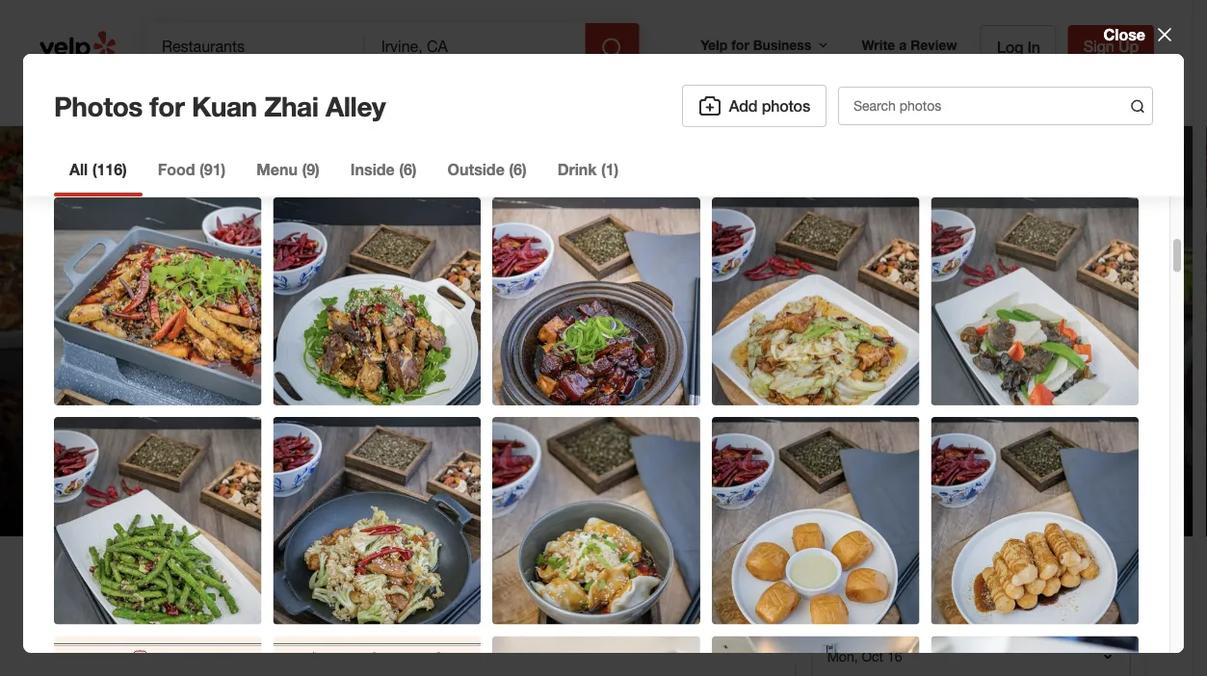 Task type: vqa. For each thing, say whether or not it's contained in the screenshot.
CLOSED
yes



Task type: locate. For each thing, give the bounding box(es) containing it.
see
[[536, 449, 557, 462], [972, 467, 999, 485]]

reviews)
[[408, 369, 469, 387]]

0 horizontal spatial alley
[[326, 90, 386, 122]]

a right "make"
[[866, 594, 877, 617]]

add right the 24 add photo v2 on the right top of the page
[[730, 97, 758, 115]]

review
[[911, 37, 958, 53]]

zhai right 24 chevron down v2 image
[[264, 90, 319, 122]]

pm,
[[351, 446, 380, 464]]

closed
[[175, 446, 227, 464]]

drink
[[558, 161, 597, 179]]

2 - from the left
[[447, 446, 453, 464]]

1 vertical spatial alley
[[408, 300, 512, 356]]

photos
[[762, 97, 811, 115], [1051, 467, 1100, 485]]

1 pm from the left
[[418, 446, 443, 464]]

make a reservation
[[812, 594, 981, 617]]

add right '24 camera v2' icon
[[260, 588, 288, 606]]

a left the review
[[900, 37, 907, 53]]

all
[[69, 161, 88, 179]]

(116)
[[92, 161, 127, 179]]

home services link
[[277, 69, 426, 125]]

home services
[[292, 87, 384, 103]]

write a review
[[92, 588, 189, 606]]

(6)
[[399, 161, 417, 179], [509, 161, 527, 179]]

restaurants
[[162, 87, 234, 103]]

zhai
[[264, 90, 319, 122], [301, 300, 396, 356]]

(6) right inside
[[399, 161, 417, 179]]

photos right 116
[[1051, 467, 1100, 485]]

for right yelp
[[732, 37, 750, 53]]

1 horizontal spatial -
[[447, 446, 453, 464]]

for up food
[[150, 90, 185, 122]]

0 horizontal spatial -
[[306, 446, 313, 464]]

add
[[730, 97, 758, 115], [260, 588, 288, 606]]

inside (6)
[[351, 161, 417, 179]]

0 horizontal spatial pm
[[418, 446, 443, 464]]

4.3
[[357, 369, 378, 387]]

edit
[[373, 416, 395, 429]]

0 horizontal spatial a
[[132, 588, 140, 606]]

alley
[[326, 90, 386, 122], [408, 300, 512, 356]]

search image
[[601, 37, 624, 60]]

- left 9:00
[[447, 446, 453, 464]]

2 (6) from the left
[[509, 161, 527, 179]]

0 horizontal spatial see
[[536, 449, 557, 462]]

write inside write a review link
[[92, 588, 128, 606]]

9:00
[[457, 446, 487, 464]]

1 vertical spatial kuan
[[175, 300, 289, 356]]

Search photos text field
[[839, 87, 1154, 125]]

write
[[862, 37, 896, 53], [92, 588, 128, 606]]

(9)
[[302, 161, 320, 179]]

am
[[277, 446, 302, 464]]

a for review
[[132, 588, 140, 606]]

24 chevron down v2 image
[[388, 83, 411, 106]]

see left hours
[[536, 449, 557, 462]]

zhai up '4.3'
[[301, 300, 396, 356]]

photos down business
[[762, 97, 811, 115]]

0 vertical spatial write
[[862, 37, 896, 53]]

1 horizontal spatial for
[[732, 37, 750, 53]]

follow
[[622, 588, 667, 606]]

outside (6)
[[448, 161, 527, 179]]

116
[[1022, 467, 1047, 485]]

tab list
[[54, 158, 635, 197]]

24 share v2 image
[[373, 585, 397, 608]]

0 horizontal spatial write
[[92, 588, 128, 606]]

sign up
[[1084, 37, 1140, 55]]

write inside write a review link
[[862, 37, 896, 53]]

pm right 9:00
[[492, 446, 516, 464]]

1 horizontal spatial pm
[[492, 446, 516, 464]]

1 vertical spatial add
[[260, 588, 288, 606]]

for inside button
[[732, 37, 750, 53]]

Select a date text field
[[812, 634, 1132, 677]]

write a review
[[862, 37, 958, 53]]

2 horizontal spatial a
[[900, 37, 907, 53]]

write a review link
[[855, 28, 966, 62]]

1 vertical spatial photos
[[1051, 467, 1100, 485]]

ago
[[445, 477, 470, 493]]

close button
[[1104, 23, 1177, 46]]

(1)
[[602, 161, 619, 179]]

2
[[389, 477, 397, 493]]

1 vertical spatial write
[[92, 588, 128, 606]]

kuan up 4.3 star rating "image"
[[175, 300, 289, 356]]

0 horizontal spatial photos
[[762, 97, 811, 115]]

closed 11:00 am - 2:45 pm, 4:00 pm - 9:00 pm
[[175, 446, 516, 464]]

0 horizontal spatial (6)
[[399, 161, 417, 179]]

yelp
[[701, 37, 728, 53]]

0 vertical spatial kuan
[[192, 90, 257, 122]]

1 vertical spatial zhai
[[301, 300, 396, 356]]

1 (6) from the left
[[399, 161, 417, 179]]

24 save outline v2 image
[[485, 585, 508, 608]]

16 chevron down v2 image
[[816, 37, 831, 53]]

a
[[900, 37, 907, 53], [132, 588, 140, 606], [866, 594, 877, 617]]

- right the 'am'
[[306, 446, 313, 464]]

a left review
[[132, 588, 140, 606]]

photo of kuan zhai alley - irvine, ca, us. image
[[0, 126, 529, 537], [529, 126, 1162, 537], [1162, 126, 1208, 537]]

write right 24 star v2 icon
[[92, 588, 128, 606]]

previous image
[[27, 316, 50, 339]]

0 vertical spatial for
[[732, 37, 750, 53]]

0 vertical spatial add
[[730, 97, 758, 115]]

all (116)
[[69, 161, 127, 179]]

sign up link
[[1069, 25, 1155, 67]]

1 vertical spatial for
[[150, 90, 185, 122]]

0 vertical spatial alley
[[326, 90, 386, 122]]

for
[[732, 37, 750, 53], [150, 90, 185, 122]]

see left all
[[972, 467, 999, 485]]

write right 16 chevron down v2 image at the top of page
[[862, 37, 896, 53]]

all
[[1003, 467, 1018, 485]]

(6) right outside
[[509, 161, 527, 179]]

pm
[[418, 446, 443, 464], [492, 446, 516, 464]]

follow button
[[574, 576, 684, 618]]

services
[[332, 87, 384, 103]]

24 star v2 image
[[61, 585, 84, 608]]

save button
[[469, 576, 567, 618]]

1 horizontal spatial write
[[862, 37, 896, 53]]

alley up reviews)
[[408, 300, 512, 356]]

1 horizontal spatial see
[[972, 467, 999, 485]]

pm right "4:00"
[[418, 446, 443, 464]]

tab list containing all (116)
[[54, 158, 635, 197]]

restaurants link
[[147, 69, 277, 125]]

1 horizontal spatial (6)
[[509, 161, 527, 179]]

0 horizontal spatial add
[[260, 588, 288, 606]]

0 vertical spatial photos
[[762, 97, 811, 115]]

2 photo of kuan zhai alley - irvine, ca, us. image from the left
[[529, 126, 1162, 537]]

add photo
[[260, 588, 333, 606]]

0 horizontal spatial for
[[150, 90, 185, 122]]

alley left 24 chevron down v2 icon on the left top
[[326, 90, 386, 122]]

kuan up (91)
[[192, 90, 257, 122]]

-
[[306, 446, 313, 464], [447, 446, 453, 464]]

kuan
[[192, 90, 257, 122], [175, 300, 289, 356]]

1 horizontal spatial a
[[866, 594, 877, 617]]

(6) for inside (6)
[[399, 161, 417, 179]]

food
[[158, 161, 195, 179]]

add inside 'link'
[[730, 97, 758, 115]]

reservation
[[882, 594, 981, 617]]

0 vertical spatial zhai
[[264, 90, 319, 122]]

1 vertical spatial see
[[972, 467, 999, 485]]

edit button
[[365, 412, 404, 435]]

log in link
[[981, 25, 1057, 67]]

drink (1)
[[558, 161, 619, 179]]

1 horizontal spatial add
[[730, 97, 758, 115]]

log in
[[997, 38, 1041, 56]]

add for add photo
[[260, 588, 288, 606]]

photos inside 'link'
[[762, 97, 811, 115]]

menu
[[257, 161, 298, 179]]

None search field
[[147, 23, 643, 69]]

share button
[[357, 576, 461, 618]]

0 vertical spatial see
[[536, 449, 557, 462]]

see all 116 photos link
[[940, 452, 1132, 498]]

owner
[[345, 477, 385, 493]]

photo
[[292, 588, 333, 606]]



Task type: describe. For each thing, give the bounding box(es) containing it.
24 add photo v2 image
[[699, 94, 722, 118]]

updated by business owner 2 weeks ago
[[206, 477, 470, 493]]

add photos link
[[682, 85, 827, 127]]

add for add photos
[[730, 97, 758, 115]]

1 photo of kuan zhai alley - irvine, ca, us. image from the left
[[0, 126, 529, 537]]

yelp for business button
[[693, 28, 839, 62]]

save
[[516, 588, 550, 606]]

next image
[[1143, 316, 1167, 339]]

log
[[997, 38, 1024, 56]]

szechuan link
[[281, 412, 353, 430]]

24 close v2 image
[[1154, 23, 1177, 46]]

11:00
[[235, 446, 273, 464]]

see for see hours
[[536, 449, 557, 462]]

kuan zhai alley
[[175, 300, 512, 356]]

make
[[812, 594, 862, 617]]

write a review link
[[45, 576, 205, 618]]

24 add v2 image
[[591, 585, 614, 608]]

yelp for business
[[701, 37, 812, 53]]

see hours
[[536, 449, 592, 462]]

up
[[1119, 37, 1140, 55]]

24 camera v2 image
[[229, 585, 252, 608]]

add photos
[[730, 97, 811, 115]]

search image
[[1131, 99, 1146, 114]]

(91)
[[200, 161, 226, 179]]

home
[[292, 87, 329, 103]]

4.3 star rating image
[[175, 363, 345, 394]]

24 chevron down v2 image
[[238, 83, 261, 106]]

business categories element
[[147, 69, 1155, 125]]

4.3 (50 reviews)
[[357, 369, 469, 387]]

for for yelp
[[732, 37, 750, 53]]

claimed
[[195, 412, 256, 430]]

add photo link
[[212, 576, 349, 618]]

see hours link
[[528, 444, 600, 468]]

see for see all 116 photos
[[972, 467, 999, 485]]

1 horizontal spatial photos
[[1051, 467, 1100, 485]]

szechuan
[[281, 412, 353, 430]]

food (91)
[[158, 161, 226, 179]]

hours
[[560, 449, 592, 462]]

2 pm from the left
[[492, 446, 516, 464]]

(50
[[382, 369, 404, 387]]

business
[[754, 37, 812, 53]]

a for review
[[900, 37, 907, 53]]

a for reservation
[[866, 594, 877, 617]]

menu (9)
[[257, 161, 320, 179]]

see all 116 photos
[[972, 467, 1100, 485]]

by
[[265, 477, 280, 493]]

(50 reviews) link
[[382, 369, 469, 387]]

1 - from the left
[[306, 446, 313, 464]]

photos for kuan zhai alley
[[54, 90, 386, 122]]

1 horizontal spatial alley
[[408, 300, 512, 356]]

review
[[144, 588, 189, 606]]

write for write a review
[[862, 37, 896, 53]]

inside
[[351, 161, 395, 179]]

in
[[1028, 38, 1041, 56]]

2:45
[[317, 446, 347, 464]]

updated
[[206, 477, 261, 493]]

menu element
[[45, 649, 765, 677]]

16 claim filled v2 image
[[175, 413, 191, 429]]

share
[[404, 588, 445, 606]]

3 photo of kuan zhai alley - irvine, ca, us. image from the left
[[1162, 126, 1208, 537]]

close
[[1104, 25, 1146, 44]]

write for write a review
[[92, 588, 128, 606]]

for for photos
[[150, 90, 185, 122]]

business
[[284, 477, 341, 493]]

photos
[[54, 90, 143, 122]]

4:00
[[384, 446, 414, 464]]

outside
[[448, 161, 505, 179]]

sign
[[1084, 37, 1115, 55]]

(6) for outside (6)
[[509, 161, 527, 179]]

weeks
[[400, 477, 442, 493]]



